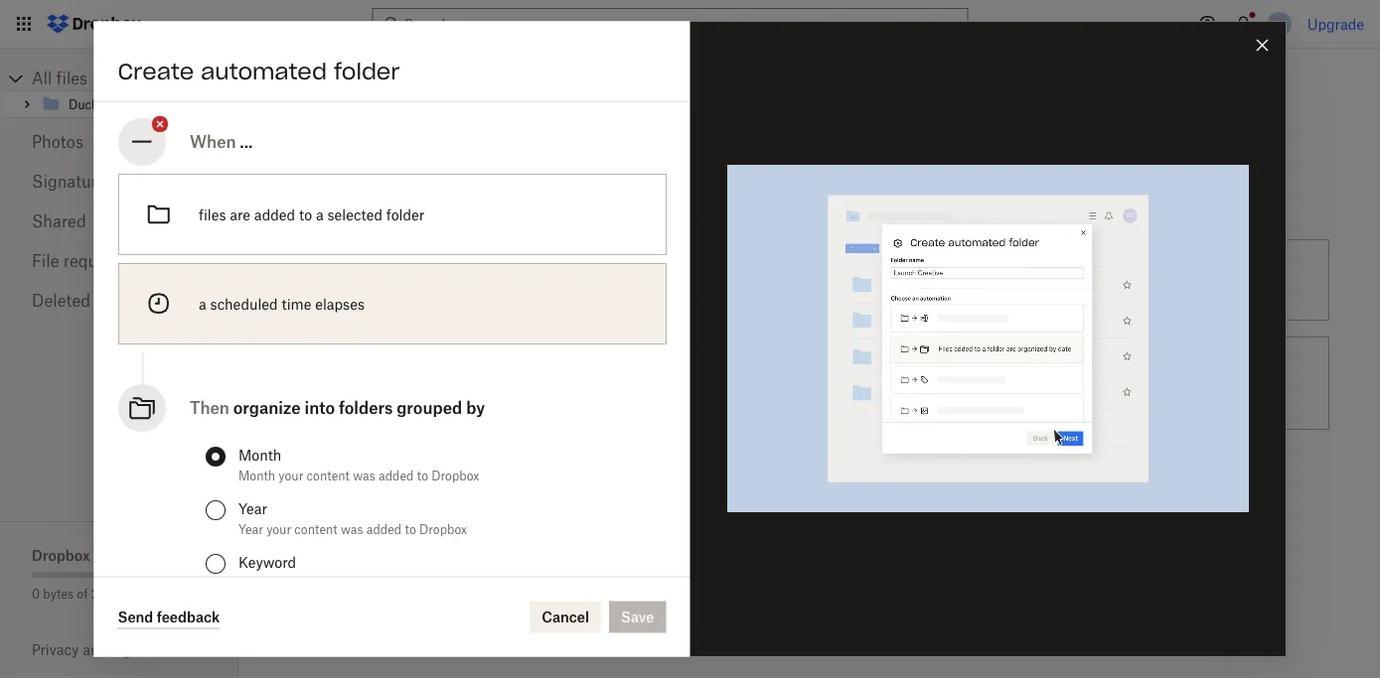 Task type: locate. For each thing, give the bounding box(es) containing it.
month
[[238, 446, 281, 463], [238, 468, 275, 483]]

files left the are
[[198, 206, 226, 223]]

2 vertical spatial added
[[366, 522, 401, 537]]

was up audio
[[352, 468, 375, 483]]

1 vertical spatial an
[[412, 364, 429, 381]]

choose inside choose an image format to convert files to
[[359, 364, 409, 381]]

format
[[477, 364, 521, 381], [804, 364, 848, 381], [448, 474, 492, 491]]

convert files to pdfs
[[1071, 272, 1210, 289]]

0 horizontal spatial by
[[277, 576, 291, 590]]

your inside year year your content was added to dropbox
[[266, 522, 291, 537]]

0 vertical spatial your
[[278, 468, 303, 483]]

1 vertical spatial year
[[238, 522, 263, 537]]

selected
[[327, 206, 382, 223]]

2 vertical spatial by
[[277, 576, 291, 590]]

to inside the month month your content was added to dropbox
[[417, 468, 428, 483]]

file inside choose a file format to convert audio files to
[[424, 474, 444, 491]]

added inside the month month your content was added to dropbox
[[378, 468, 413, 483]]

dropbox inside year year your content was added to dropbox
[[419, 522, 467, 537]]

all
[[32, 69, 52, 88]]

convert inside choose a file format to convert audio files to
[[512, 474, 562, 491]]

year up "keyword" on the left bottom of page
[[238, 522, 263, 537]]

legal
[[111, 642, 143, 659]]

convert
[[541, 364, 591, 381], [868, 364, 917, 381], [512, 474, 562, 491]]

1 vertical spatial content
[[294, 522, 337, 537]]

feedback
[[157, 609, 220, 626]]

file inside choose a file format to convert videos to
[[780, 364, 800, 381]]

was down audio
[[340, 522, 363, 537]]

convert for choose an image format to convert files to
[[541, 364, 591, 381]]

1 vertical spatial folder
[[386, 206, 424, 223]]

upgrade
[[1308, 15, 1365, 32]]

your up "keyword" on the left bottom of page
[[266, 522, 291, 537]]

format inside choose an image format to convert files to
[[477, 364, 521, 381]]

choose up folders
[[359, 364, 409, 381]]

0 vertical spatial added
[[254, 206, 295, 223]]

choose a category to sort files by
[[359, 272, 578, 289]]

2 horizontal spatial by
[[562, 272, 578, 289]]

choose inside button
[[359, 272, 409, 289]]

files right all
[[56, 69, 88, 88]]

create
[[118, 57, 194, 85]]

category
[[424, 272, 481, 289]]

all files tree
[[3, 67, 239, 118]]

added for month
[[378, 468, 413, 483]]

format for audio
[[448, 474, 492, 491]]

0 vertical spatial content
[[306, 468, 349, 483]]

time
[[281, 295, 311, 312]]

files right 'sort'
[[531, 272, 558, 289]]

0 vertical spatial month
[[238, 446, 281, 463]]

was for month
[[352, 468, 375, 483]]

content inside year year your content was added to dropbox
[[294, 522, 337, 537]]

your
[[278, 468, 303, 483], [266, 522, 291, 537]]

automated
[[201, 57, 327, 85]]

Keyword radio
[[205, 554, 225, 574]]

folder
[[334, 57, 400, 85], [386, 206, 424, 223]]

dropbox for year
[[419, 522, 467, 537]]

content up year year your content was added to dropbox
[[306, 468, 349, 483]]

0 vertical spatial folder
[[334, 57, 400, 85]]

send feedback
[[118, 609, 220, 626]]

0 vertical spatial by
[[562, 272, 578, 289]]

format right image
[[477, 364, 521, 381]]

to inside button
[[485, 272, 498, 289]]

choose up videos
[[715, 364, 764, 381]]

0 vertical spatial dropbox
[[431, 468, 479, 483]]

choose up elapses
[[359, 272, 409, 289]]

privacy
[[32, 642, 79, 659]]

choose a file format to convert audio files to
[[359, 474, 562, 512]]

was for year
[[340, 522, 363, 537]]

dropbox
[[431, 468, 479, 483], [419, 522, 467, 537], [32, 547, 90, 564]]

dropbox inside the month month your content was added to dropbox
[[431, 468, 479, 483]]

convert
[[1071, 272, 1123, 289]]

files
[[56, 69, 88, 88], [198, 206, 226, 223], [531, 272, 558, 289], [872, 272, 900, 289], [1127, 272, 1154, 289], [95, 291, 126, 311], [1113, 375, 1140, 392], [359, 386, 386, 403], [399, 495, 426, 512]]

an left image
[[412, 364, 429, 381]]

global header element
[[0, 0, 1381, 49]]

to
[[299, 206, 312, 223], [485, 272, 498, 289], [1158, 272, 1171, 289], [525, 364, 538, 381], [851, 364, 865, 381], [390, 386, 403, 403], [761, 386, 774, 403], [417, 468, 428, 483], [496, 474, 509, 491], [430, 495, 443, 512], [404, 522, 416, 537]]

month month your content was added to dropbox
[[238, 446, 479, 483]]

0 vertical spatial an
[[316, 192, 337, 213]]

content up keyword group by specific keywords
[[294, 522, 337, 537]]

send
[[118, 609, 153, 626]]

1 vertical spatial file
[[424, 474, 444, 491]]

dropbox down choose a file format to convert audio files to
[[419, 522, 467, 537]]

by
[[562, 272, 578, 289], [466, 398, 485, 417], [277, 576, 291, 590]]

files inside the create automated folder dialog
[[198, 206, 226, 223]]

a
[[315, 206, 323, 223], [412, 272, 420, 289], [741, 272, 749, 289], [198, 295, 206, 312], [768, 364, 776, 381], [412, 474, 420, 491]]

format for videos
[[804, 364, 848, 381]]

1 vertical spatial by
[[466, 398, 485, 417]]

unzip files
[[1071, 375, 1140, 392]]

photos link
[[32, 122, 207, 162]]

1 vertical spatial month
[[238, 468, 275, 483]]

file
[[780, 364, 800, 381], [424, 474, 444, 491]]

choose for choose a category to sort files by
[[359, 272, 409, 289]]

a inside choose a file format to convert audio files to
[[412, 474, 420, 491]]

1 horizontal spatial file
[[780, 364, 800, 381]]

all files
[[32, 69, 88, 88]]

0 horizontal spatial an
[[316, 192, 337, 213]]

choose for choose a file format to convert videos to
[[715, 364, 764, 381]]

year right year option
[[238, 500, 267, 517]]

photos
[[32, 132, 83, 152]]

by down "keyword" on the left bottom of page
[[277, 576, 291, 590]]

1 year from the top
[[238, 500, 267, 517]]

added inside year year your content was added to dropbox
[[366, 522, 401, 537]]

format for files
[[477, 364, 521, 381]]

by down image
[[466, 398, 485, 417]]

an
[[316, 192, 337, 213], [412, 364, 429, 381]]

bytes
[[43, 587, 74, 602]]

organize
[[233, 398, 300, 417]]

choose a file format to convert videos to button
[[626, 329, 982, 438]]

choose
[[359, 272, 409, 289], [359, 364, 409, 381], [715, 364, 764, 381], [359, 474, 409, 491]]

year
[[238, 500, 267, 517], [238, 522, 263, 537]]

convert inside choose a file format to convert videos to
[[868, 364, 917, 381]]

a inside choose a file format to convert videos to
[[768, 364, 776, 381]]

used
[[123, 587, 151, 602]]

are
[[229, 206, 250, 223]]

files are added to a selected folder
[[198, 206, 424, 223]]

convert files to pdfs button
[[982, 232, 1338, 329]]

keyword group by specific keywords
[[238, 554, 394, 590]]

file requests link
[[32, 242, 207, 281]]

and
[[83, 642, 107, 659]]

file down that on the top
[[780, 364, 800, 381]]

0 vertical spatial file
[[780, 364, 800, 381]]

format down renames
[[804, 364, 848, 381]]

a inside button
[[412, 272, 420, 289]]

by right 'sort'
[[562, 272, 578, 289]]

files inside button
[[531, 272, 558, 289]]

1 vertical spatial dropbox
[[419, 522, 467, 537]]

cancel button
[[530, 602, 601, 634]]

added down audio
[[366, 522, 401, 537]]

was
[[352, 468, 375, 483], [340, 522, 363, 537]]

added right the are
[[254, 206, 295, 223]]

1 vertical spatial your
[[266, 522, 291, 537]]

0 bytes of 2 gb used
[[32, 587, 151, 602]]

choose a file format to convert audio files to button
[[270, 438, 626, 548]]

was inside the month month your content was added to dropbox
[[352, 468, 375, 483]]

1 vertical spatial added
[[378, 468, 413, 483]]

automations
[[278, 65, 423, 93]]

by inside button
[[562, 272, 578, 289]]

format inside choose a file format to convert audio files to
[[448, 474, 492, 491]]

basic
[[93, 547, 131, 564]]

1 horizontal spatial an
[[412, 364, 429, 381]]

choose inside choose a file format to convert videos to
[[715, 364, 764, 381]]

convert for choose a file format to convert audio files to
[[512, 474, 562, 491]]

added
[[254, 206, 295, 223], [378, 468, 413, 483], [366, 522, 401, 537]]

added up audio
[[378, 468, 413, 483]]

a for choose a category to sort files by
[[412, 272, 420, 289]]

your down organize
[[278, 468, 303, 483]]

file down grouped
[[424, 474, 444, 491]]

choose inside choose a file format to convert audio files to
[[359, 474, 409, 491]]

0 horizontal spatial file
[[424, 474, 444, 491]]

1 vertical spatial was
[[340, 522, 363, 537]]

files right into
[[359, 386, 386, 403]]

dropbox down grouped
[[431, 468, 479, 483]]

an inside choose an image format to convert files to
[[412, 364, 429, 381]]

format inside choose a file format to convert videos to
[[804, 364, 848, 381]]

an right add
[[316, 192, 337, 213]]

0 vertical spatial was
[[352, 468, 375, 483]]

add an automation
[[278, 192, 437, 213]]

file for to
[[780, 364, 800, 381]]

choose for choose an image format to convert files to
[[359, 364, 409, 381]]

convert for choose a file format to convert videos to
[[868, 364, 917, 381]]

choose up audio
[[359, 474, 409, 491]]

shared
[[32, 212, 86, 231]]

send feedback button
[[118, 606, 220, 630]]

content
[[306, 468, 349, 483], [294, 522, 337, 537]]

format down grouped
[[448, 474, 492, 491]]

0 vertical spatial year
[[238, 500, 267, 517]]

folders
[[338, 398, 392, 417]]

unzip files button
[[982, 329, 1338, 438]]

content inside the month month your content was added to dropbox
[[306, 468, 349, 483]]

choose an image format to convert files to button
[[270, 329, 626, 438]]

month right month radio
[[238, 446, 281, 463]]

files inside choose a file format to convert audio files to
[[399, 495, 426, 512]]

cancel
[[542, 609, 589, 626]]

deleted files link
[[32, 281, 207, 321]]

automation
[[342, 192, 437, 213]]

was inside year year your content was added to dropbox
[[340, 522, 363, 537]]

convert inside choose an image format to convert files to
[[541, 364, 591, 381]]

dropbox up bytes
[[32, 547, 90, 564]]

file requests
[[32, 251, 128, 271]]

gb
[[102, 587, 120, 602]]

files right audio
[[399, 495, 426, 512]]

shared link
[[32, 202, 207, 242]]

your inside the month month your content was added to dropbox
[[278, 468, 303, 483]]

month down organize
[[238, 468, 275, 483]]

image
[[432, 364, 473, 381]]

group
[[238, 576, 274, 590]]

content for month
[[306, 468, 349, 483]]



Task type: describe. For each thing, give the bounding box(es) containing it.
a scheduled time elapses
[[198, 295, 364, 312]]

add an automation main content
[[270, 112, 1381, 679]]

signatures
[[32, 172, 114, 191]]

grouped
[[396, 398, 462, 417]]

unzip
[[1071, 375, 1109, 392]]

specific
[[294, 576, 337, 590]]

pdfs
[[1175, 272, 1210, 289]]

dropbox for month
[[431, 468, 479, 483]]

then
[[189, 398, 229, 417]]

audio
[[359, 495, 395, 512]]

files down file requests link
[[95, 291, 126, 311]]

by inside keyword group by specific keywords
[[277, 576, 291, 590]]

your for month
[[278, 468, 303, 483]]

choose for choose a file format to convert audio files to
[[359, 474, 409, 491]]

requests
[[63, 251, 128, 271]]

all files link
[[32, 67, 239, 90]]

of
[[77, 587, 88, 602]]

files inside tree
[[56, 69, 88, 88]]

an for choose
[[412, 364, 429, 381]]

scheduled
[[210, 295, 277, 312]]

0
[[32, 587, 40, 602]]

deleted files
[[32, 291, 126, 311]]

added for year
[[366, 522, 401, 537]]

files right renames
[[872, 272, 900, 289]]

sort
[[501, 272, 527, 289]]

privacy and legal link
[[32, 642, 239, 659]]

1 month from the top
[[238, 446, 281, 463]]

that
[[782, 272, 808, 289]]

year year your content was added to dropbox
[[238, 500, 467, 537]]

files right convert
[[1127, 272, 1154, 289]]

set a rule that renames files
[[715, 272, 900, 289]]

1 horizontal spatial by
[[466, 398, 485, 417]]

keywords
[[341, 576, 394, 590]]

add
[[278, 192, 310, 213]]

your for year
[[266, 522, 291, 537]]

set
[[715, 272, 737, 289]]

2 month from the top
[[238, 468, 275, 483]]

organize into folders grouped by
[[233, 398, 485, 417]]

files right unzip
[[1113, 375, 1140, 392]]

videos
[[715, 386, 757, 403]]

an for add
[[316, 192, 337, 213]]

renames
[[812, 272, 869, 289]]

dropbox logo - go to the homepage image
[[40, 8, 148, 40]]

signatures link
[[32, 162, 207, 202]]

2
[[91, 587, 99, 602]]

elapses
[[315, 295, 364, 312]]

a for choose a file format to convert videos to
[[768, 364, 776, 381]]

choose an image format to convert files to
[[359, 364, 591, 403]]

create automated folder dialog
[[94, 21, 1287, 658]]

into
[[304, 398, 335, 417]]

choose a file format to convert videos to
[[715, 364, 917, 403]]

choose a category to sort files by button
[[270, 232, 626, 329]]

...
[[239, 132, 252, 151]]

file for files
[[424, 474, 444, 491]]

upgrade link
[[1308, 15, 1365, 32]]

set a rule that renames files button
[[626, 232, 982, 329]]

rule
[[753, 272, 778, 289]]

Month radio
[[205, 447, 225, 467]]

privacy and legal
[[32, 642, 143, 659]]

Year radio
[[205, 500, 225, 520]]

create automated folder
[[118, 57, 400, 85]]

files inside choose an image format to convert files to
[[359, 386, 386, 403]]

a for set a rule that renames files
[[741, 272, 749, 289]]

2 vertical spatial dropbox
[[32, 547, 90, 564]]

when
[[189, 132, 236, 151]]

to inside year year your content was added to dropbox
[[404, 522, 416, 537]]

2 year from the top
[[238, 522, 263, 537]]

file
[[32, 251, 59, 271]]

keyword
[[238, 554, 296, 571]]

deleted
[[32, 291, 91, 311]]

dropbox basic
[[32, 547, 131, 564]]

content for year
[[294, 522, 337, 537]]

a for choose a file format to convert audio files to
[[412, 474, 420, 491]]



Task type: vqa. For each thing, say whether or not it's contained in the screenshot.
controls,
no



